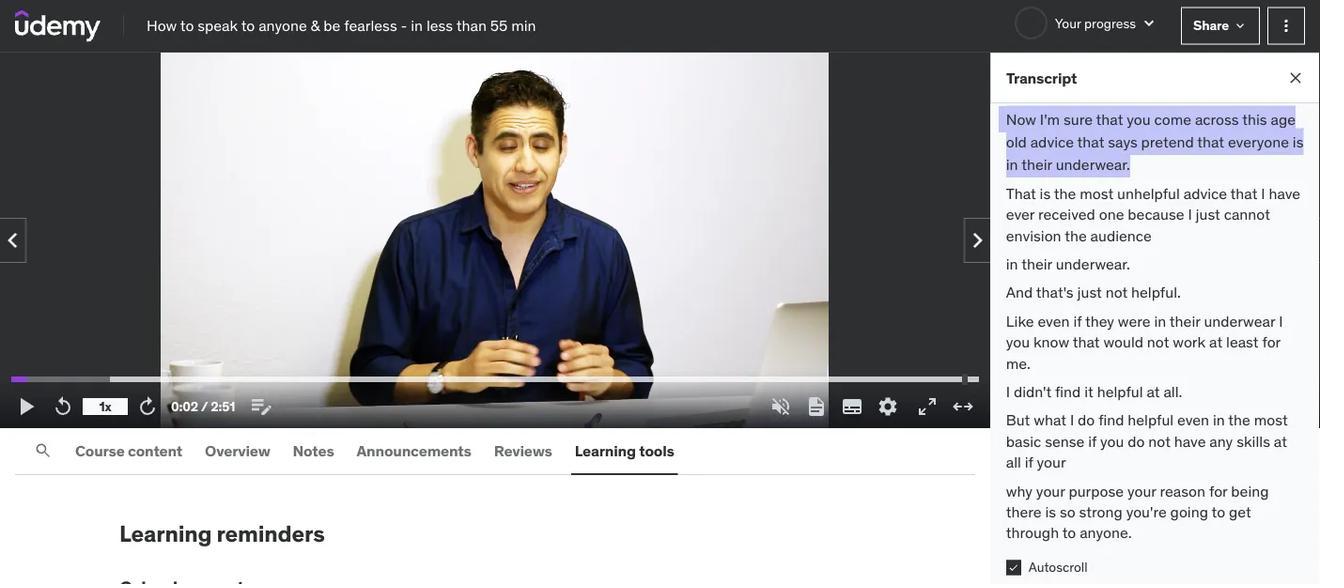 Task type: locate. For each thing, give the bounding box(es) containing it.
1 horizontal spatial just
[[1196, 205, 1221, 224]]

0 horizontal spatial you
[[1006, 333, 1030, 352]]

1 vertical spatial advice
[[1184, 184, 1228, 203]]

1 horizontal spatial advice
[[1184, 184, 1228, 203]]

like even if they were in their underwear i you know that would not work at least for me. button
[[1006, 311, 1305, 374]]

i right what
[[1070, 411, 1075, 430]]

1 vertical spatial you
[[1006, 333, 1030, 352]]

do
[[1078, 411, 1095, 430], [1128, 432, 1145, 451]]

the down received
[[1065, 226, 1087, 245]]

0 horizontal spatial even
[[1038, 312, 1070, 331]]

0 horizontal spatial find
[[1056, 382, 1081, 402]]

just up they
[[1078, 283, 1102, 302]]

not down i didn't find it helpful at all. button
[[1149, 432, 1171, 451]]

i left didn't
[[1006, 382, 1010, 402]]

helpful
[[1098, 382, 1144, 402], [1128, 411, 1174, 430]]

1 horizontal spatial have
[[1269, 184, 1301, 203]]

2 vertical spatial you
[[1101, 432, 1125, 451]]

is down age
[[1293, 132, 1304, 151]]

advice inside the now i'm sure that you come across this age old advice that says pretend that everyone is in their underwear.
[[1031, 132, 1074, 151]]

that is the most unhelpful advice that i have ever received one because i just cannot envision the audience button
[[1006, 183, 1305, 246]]

0 vertical spatial even
[[1038, 312, 1070, 331]]

to right the speak
[[241, 16, 255, 35]]

0 vertical spatial is
[[1293, 132, 1304, 151]]

1 horizontal spatial even
[[1178, 411, 1210, 430]]

there
[[1006, 503, 1042, 522]]

2 horizontal spatial you
[[1127, 110, 1151, 129]]

/
[[201, 398, 208, 415]]

do down it
[[1078, 411, 1095, 430]]

how
[[147, 16, 177, 35]]

if
[[1074, 312, 1082, 331], [1089, 432, 1097, 451], [1025, 453, 1034, 472]]

the up "skills"
[[1229, 411, 1251, 430]]

now i'm sure that you come across this age old advice that says pretend that everyone is in their underwear. button
[[1006, 106, 1305, 178]]

find left it
[[1056, 382, 1081, 402]]

at left the least
[[1210, 333, 1223, 352]]

1 horizontal spatial if
[[1074, 312, 1082, 331]]

0 vertical spatial find
[[1056, 382, 1081, 402]]

underwear.
[[1056, 155, 1131, 174], [1056, 254, 1131, 274]]

1 vertical spatial their
[[1022, 254, 1053, 274]]

that down across
[[1198, 132, 1225, 151]]

0 vertical spatial helpful
[[1098, 382, 1144, 402]]

overview
[[205, 441, 270, 460]]

even up know
[[1038, 312, 1070, 331]]

so
[[1060, 503, 1076, 522]]

fearless
[[344, 16, 397, 35]]

share button
[[1182, 7, 1260, 45]]

helpful right it
[[1098, 382, 1144, 402]]

go to next lecture image
[[963, 226, 993, 256]]

reminders
[[217, 520, 325, 548]]

at
[[1210, 333, 1223, 352], [1147, 382, 1160, 402], [1274, 432, 1288, 451]]

even down all.
[[1178, 411, 1210, 430]]

2 vertical spatial at
[[1274, 432, 1288, 451]]

come
[[1155, 110, 1192, 129]]

play image
[[16, 396, 39, 418]]

for right the least
[[1263, 333, 1281, 352]]

the up received
[[1054, 184, 1077, 203]]

just
[[1196, 205, 1221, 224], [1078, 283, 1102, 302]]

rewind 5 seconds image
[[52, 396, 74, 418]]

the
[[1054, 184, 1077, 203], [1065, 226, 1087, 245], [1229, 411, 1251, 430]]

going
[[1171, 503, 1209, 522]]

how to speak to anyone & be fearless - in less than 55 min
[[147, 16, 536, 35]]

if right sense
[[1089, 432, 1097, 451]]

is left so
[[1046, 503, 1057, 522]]

subtitles image
[[841, 396, 864, 418]]

learning
[[575, 441, 636, 460], [119, 520, 212, 548]]

1 vertical spatial at
[[1147, 382, 1160, 402]]

but
[[1006, 411, 1031, 430]]

do down i didn't find it helpful at all. button
[[1128, 432, 1145, 451]]

their down "envision"
[[1022, 254, 1053, 274]]

1 vertical spatial do
[[1128, 432, 1145, 451]]

go to previous lecture image
[[0, 226, 28, 256]]

1 horizontal spatial do
[[1128, 432, 1145, 451]]

even
[[1038, 312, 1070, 331], [1178, 411, 1210, 430]]

0 horizontal spatial if
[[1025, 453, 1034, 472]]

0 vertical spatial have
[[1269, 184, 1301, 203]]

0 horizontal spatial most
[[1080, 184, 1114, 203]]

pretend
[[1142, 132, 1194, 151]]

0 vertical spatial advice
[[1031, 132, 1074, 151]]

0 vertical spatial learning
[[575, 441, 636, 460]]

advice up the cannot
[[1184, 184, 1228, 203]]

everyone
[[1228, 132, 1290, 151]]

for
[[1263, 333, 1281, 352], [1210, 482, 1228, 501]]

to left get
[[1212, 503, 1226, 522]]

for left being
[[1210, 482, 1228, 501]]

video player region
[[0, 53, 992, 429]]

i
[[1262, 184, 1266, 203], [1188, 205, 1192, 224], [1279, 312, 1283, 331], [1006, 382, 1010, 402], [1070, 411, 1075, 430]]

have left any
[[1175, 432, 1206, 451]]

in
[[411, 16, 423, 35], [1006, 155, 1019, 174], [1006, 254, 1019, 274], [1155, 312, 1167, 331], [1213, 411, 1226, 430]]

you right sense
[[1101, 432, 1125, 451]]

all
[[1006, 453, 1022, 472]]

their down the old
[[1022, 155, 1053, 174]]

have up the cannot
[[1269, 184, 1301, 203]]

0 vertical spatial for
[[1263, 333, 1281, 352]]

i didn't find it helpful at all. button
[[1006, 382, 1305, 403]]

transcript in sidebar region image
[[805, 396, 828, 418]]

helpful down i didn't find it helpful at all. button
[[1128, 411, 1174, 430]]

and that's just not helpful. button
[[1006, 283, 1305, 304]]

0 horizontal spatial advice
[[1031, 132, 1074, 151]]

you up me.
[[1006, 333, 1030, 352]]

at left all.
[[1147, 382, 1160, 402]]

1 underwear. from the top
[[1056, 155, 1131, 174]]

0 vertical spatial you
[[1127, 110, 1151, 129]]

anyone
[[259, 16, 307, 35]]

progress
[[1085, 14, 1136, 31]]

1 horizontal spatial at
[[1210, 333, 1223, 352]]

course content button
[[71, 429, 186, 474]]

in right -
[[411, 16, 423, 35]]

find down i didn't find it helpful at all. button
[[1099, 411, 1125, 430]]

in down the old
[[1006, 155, 1019, 174]]

learning for learning tools
[[575, 441, 636, 460]]

in right were
[[1155, 312, 1167, 331]]

1 horizontal spatial find
[[1099, 411, 1125, 430]]

1 vertical spatial if
[[1089, 432, 1097, 451]]

advice down i'm
[[1031, 132, 1074, 151]]

less
[[427, 16, 453, 35]]

1 vertical spatial is
[[1040, 184, 1051, 203]]

speak
[[198, 16, 238, 35]]

that up says
[[1097, 110, 1124, 129]]

0 horizontal spatial do
[[1078, 411, 1095, 430]]

captions
[[829, 365, 876, 381]]

your up so
[[1037, 482, 1065, 501]]

2 horizontal spatial if
[[1089, 432, 1097, 451]]

basic
[[1006, 432, 1042, 451]]

you up says
[[1127, 110, 1151, 129]]

1 horizontal spatial you
[[1101, 432, 1125, 451]]

is inside the now i'm sure that you come across this age old advice that says pretend that everyone is in their underwear.
[[1293, 132, 1304, 151]]

you
[[1127, 110, 1151, 129], [1006, 333, 1030, 352], [1101, 432, 1125, 451]]

your
[[1037, 453, 1067, 472], [1037, 482, 1065, 501], [1128, 482, 1157, 501]]

1 horizontal spatial learning
[[575, 441, 636, 460]]

not
[[1106, 283, 1128, 302], [1148, 333, 1170, 352], [1149, 432, 1171, 451]]

0 vertical spatial underwear.
[[1056, 155, 1131, 174]]

learning down "content"
[[119, 520, 212, 548]]

most
[[1080, 184, 1114, 203], [1255, 411, 1288, 430]]

1 vertical spatial most
[[1255, 411, 1288, 430]]

0 vertical spatial if
[[1074, 312, 1082, 331]]

progress bar slider
[[11, 368, 979, 391]]

min
[[511, 16, 536, 35]]

advice
[[1031, 132, 1074, 151], [1184, 184, 1228, 203]]

your
[[1055, 14, 1082, 31]]

1 vertical spatial have
[[1175, 432, 1206, 451]]

1 vertical spatial underwear.
[[1056, 254, 1131, 274]]

advice inside that is the most unhelpful advice that i have ever received one because i just cannot envision the audience in their underwear. and that's just not helpful. like even if they were in their underwear i you know that would not work at least for me. i didn't find it helpful at all. but what i do find helpful even in the most basic sense if you do not have any skills at all if your why your purpose your reason for being there is so strong you're going to get through to anyone.
[[1184, 184, 1228, 203]]

if right all
[[1025, 453, 1034, 472]]

envision
[[1006, 226, 1062, 245]]

reviews
[[494, 441, 552, 460]]

underwear. down says
[[1056, 155, 1131, 174]]

2 vertical spatial is
[[1046, 503, 1057, 522]]

2 horizontal spatial at
[[1274, 432, 1288, 451]]

2 vertical spatial not
[[1149, 432, 1171, 451]]

anyone.
[[1080, 524, 1132, 543]]

1 vertical spatial learning
[[119, 520, 212, 548]]

1 vertical spatial the
[[1065, 226, 1087, 245]]

their up work
[[1170, 312, 1201, 331]]

find
[[1056, 382, 1081, 402], [1099, 411, 1125, 430]]

overview button
[[201, 429, 274, 474]]

learning inside button
[[575, 441, 636, 460]]

1 vertical spatial just
[[1078, 283, 1102, 302]]

55
[[490, 16, 508, 35]]

most up one
[[1080, 184, 1114, 203]]

your progress button
[[1015, 7, 1159, 40]]

not up they
[[1106, 283, 1128, 302]]

0 horizontal spatial for
[[1210, 482, 1228, 501]]

just left the cannot
[[1196, 205, 1221, 224]]

to
[[180, 16, 194, 35], [241, 16, 255, 35], [1212, 503, 1226, 522], [1063, 524, 1076, 543]]

learning left tools
[[575, 441, 636, 460]]

2 underwear. from the top
[[1056, 254, 1131, 274]]

you're
[[1127, 503, 1167, 522]]

that
[[1097, 110, 1124, 129], [1078, 132, 1105, 151], [1198, 132, 1225, 151], [1231, 184, 1258, 203], [1073, 333, 1100, 352]]

2 vertical spatial if
[[1025, 453, 1034, 472]]

is right that
[[1040, 184, 1051, 203]]

you inside the now i'm sure that you come across this age old advice that says pretend that everyone is in their underwear.
[[1127, 110, 1151, 129]]

be
[[324, 16, 341, 35]]

is
[[1293, 132, 1304, 151], [1040, 184, 1051, 203], [1046, 503, 1057, 522]]

0 vertical spatial their
[[1022, 155, 1053, 174]]

have
[[1269, 184, 1301, 203], [1175, 432, 1206, 451]]

most up "skills"
[[1255, 411, 1288, 430]]

0 horizontal spatial learning
[[119, 520, 212, 548]]

being
[[1232, 482, 1269, 501]]

0 vertical spatial not
[[1106, 283, 1128, 302]]

xsmall image
[[1006, 561, 1021, 576]]

not left work
[[1148, 333, 1170, 352]]

if left they
[[1074, 312, 1082, 331]]

at right "skills"
[[1274, 432, 1288, 451]]

1 horizontal spatial for
[[1263, 333, 1281, 352]]

your progress
[[1055, 14, 1136, 31]]

0 horizontal spatial at
[[1147, 382, 1160, 402]]

underwear. down the audience
[[1056, 254, 1131, 274]]

reason
[[1160, 482, 1206, 501]]

one
[[1099, 205, 1125, 224]]



Task type: vqa. For each thing, say whether or not it's contained in the screenshot.
sure
yes



Task type: describe. For each thing, give the bounding box(es) containing it.
expanded view image
[[952, 396, 974, 418]]

how to speak to anyone & be fearless - in less than 55 min link
[[147, 15, 536, 36]]

received
[[1039, 205, 1096, 224]]

share
[[1194, 17, 1229, 34]]

underwear. inside that is the most unhelpful advice that i have ever received one because i just cannot envision the audience in their underwear. and that's just not helpful. like even if they were in their underwear i you know that would not work at least for me. i didn't find it helpful at all. but what i do find helpful even in the most basic sense if you do not have any skills at all if your why your purpose your reason for being there is so strong you're going to get through to anyone.
[[1056, 254, 1131, 274]]

1 horizontal spatial most
[[1255, 411, 1288, 430]]

i up the cannot
[[1262, 184, 1266, 203]]

learning reminders
[[119, 520, 325, 548]]

because
[[1128, 205, 1185, 224]]

notes button
[[289, 429, 338, 474]]

0 vertical spatial most
[[1080, 184, 1114, 203]]

all.
[[1164, 382, 1183, 402]]

1x button
[[83, 391, 128, 423]]

their inside the now i'm sure that you come across this age old advice that says pretend that everyone is in their underwear.
[[1022, 155, 1053, 174]]

unmute image
[[770, 396, 792, 418]]

1x
[[99, 398, 111, 415]]

underwear
[[1204, 312, 1276, 331]]

0 vertical spatial just
[[1196, 205, 1221, 224]]

sidebar dialog
[[990, 53, 1321, 585]]

learning for learning reminders
[[119, 520, 212, 548]]

udemy image
[[15, 10, 101, 42]]

that is the most unhelpful advice that i have ever received one because i just cannot envision the audience in their underwear. and that's just not helpful. like even if they were in their underwear i you know that would not work at least for me. i didn't find it helpful at all. but what i do find helpful even in the most basic sense if you do not have any skills at all if your why your purpose your reason for being there is so strong you're going to get through to anyone.
[[1006, 184, 1301, 543]]

tools
[[639, 441, 675, 460]]

announcements
[[357, 441, 472, 460]]

to down so
[[1063, 524, 1076, 543]]

didn't
[[1014, 382, 1052, 402]]

across
[[1196, 110, 1239, 129]]

&
[[311, 16, 320, 35]]

audience
[[1091, 226, 1152, 245]]

transcript
[[1006, 68, 1077, 87]]

your up you're
[[1128, 482, 1157, 501]]

i right because
[[1188, 205, 1192, 224]]

helpful.
[[1132, 283, 1181, 302]]

learning tools
[[575, 441, 675, 460]]

unhelpful
[[1118, 184, 1180, 203]]

but what i do find helpful even in the most basic sense if you do not have any skills at all if your button
[[1006, 410, 1305, 474]]

2 vertical spatial their
[[1170, 312, 1201, 331]]

and
[[1006, 283, 1033, 302]]

1 vertical spatial for
[[1210, 482, 1228, 501]]

would
[[1104, 333, 1144, 352]]

course content
[[75, 441, 182, 460]]

now i'm sure that you come across this age old advice that says pretend that everyone is in their underwear.
[[1006, 110, 1304, 174]]

skills
[[1237, 432, 1271, 451]]

know
[[1034, 333, 1070, 352]]

1 vertical spatial even
[[1178, 411, 1210, 430]]

to right how
[[180, 16, 194, 35]]

2 vertical spatial the
[[1229, 411, 1251, 430]]

age
[[1271, 110, 1296, 129]]

1 vertical spatial not
[[1148, 333, 1170, 352]]

says
[[1108, 132, 1138, 151]]

purpose
[[1069, 482, 1124, 501]]

strong
[[1080, 503, 1123, 522]]

forward 5 seconds image
[[136, 396, 159, 418]]

0 vertical spatial the
[[1054, 184, 1077, 203]]

work
[[1173, 333, 1206, 352]]

this
[[1243, 110, 1268, 129]]

than
[[457, 16, 487, 35]]

1 vertical spatial find
[[1099, 411, 1125, 430]]

old
[[1006, 132, 1027, 151]]

it
[[1085, 382, 1094, 402]]

why
[[1006, 482, 1033, 501]]

settings image
[[877, 396, 899, 418]]

close transcript sidebar image
[[1287, 69, 1306, 87]]

-
[[401, 16, 407, 35]]

that up the cannot
[[1231, 184, 1258, 203]]

in up any
[[1213, 411, 1226, 430]]

1 vertical spatial helpful
[[1128, 411, 1174, 430]]

2:51
[[211, 398, 235, 415]]

through
[[1006, 524, 1059, 543]]

get
[[1229, 503, 1252, 522]]

least
[[1227, 333, 1259, 352]]

that down they
[[1073, 333, 1100, 352]]

0 horizontal spatial just
[[1078, 283, 1102, 302]]

me.
[[1006, 354, 1031, 373]]

now
[[1006, 110, 1037, 129]]

underwear. inside the now i'm sure that you come across this age old advice that says pretend that everyone is in their underwear.
[[1056, 155, 1131, 174]]

cannot
[[1224, 205, 1271, 224]]

reviews button
[[490, 429, 556, 474]]

0 vertical spatial at
[[1210, 333, 1223, 352]]

0:02
[[171, 398, 198, 415]]

0:02 / 2:51
[[171, 398, 235, 415]]

search image
[[34, 442, 53, 461]]

i right underwear
[[1279, 312, 1283, 331]]

course
[[75, 441, 125, 460]]

like
[[1006, 312, 1035, 331]]

were
[[1118, 312, 1151, 331]]

autoscroll
[[1029, 559, 1088, 576]]

fullscreen image
[[916, 396, 939, 418]]

in inside the now i'm sure that you come across this age old advice that says pretend that everyone is in their underwear.
[[1006, 155, 1019, 174]]

learning tools button
[[571, 429, 678, 474]]

xsmall image
[[1233, 18, 1248, 33]]

sense
[[1045, 432, 1085, 451]]

announcements button
[[353, 429, 475, 474]]

0 vertical spatial do
[[1078, 411, 1095, 430]]

your down sense
[[1037, 453, 1067, 472]]

add note image
[[250, 396, 273, 418]]

notes
[[293, 441, 334, 460]]

that down sure
[[1078, 132, 1105, 151]]

in their underwear. button
[[1006, 254, 1305, 275]]

actions image
[[1277, 16, 1296, 35]]

any
[[1210, 432, 1233, 451]]

why your purpose your reason for being there is so strong you're going to get through to anyone. button
[[1006, 481, 1305, 544]]

they
[[1086, 312, 1115, 331]]

0 horizontal spatial have
[[1175, 432, 1206, 451]]

what
[[1034, 411, 1067, 430]]

i'm
[[1040, 110, 1060, 129]]

that's
[[1037, 283, 1074, 302]]

in up and
[[1006, 254, 1019, 274]]

small image
[[1140, 14, 1159, 32]]



